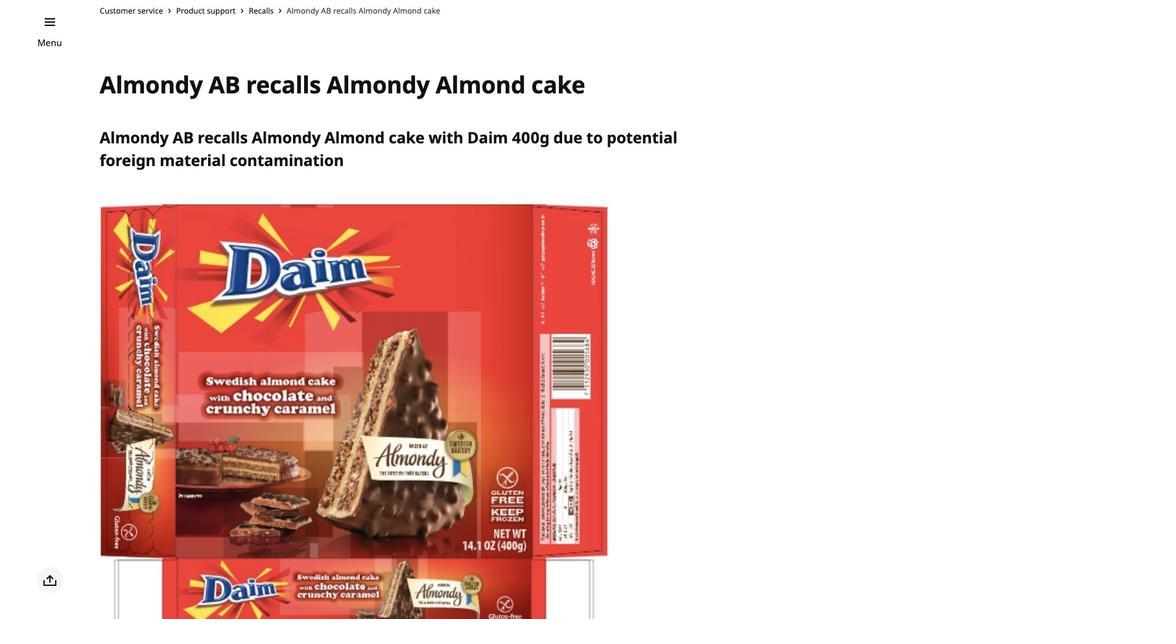 Task type: vqa. For each thing, say whether or not it's contained in the screenshot.
was
no



Task type: locate. For each thing, give the bounding box(es) containing it.
1 horizontal spatial almond
[[393, 5, 422, 16]]

0 vertical spatial almond
[[393, 5, 422, 16]]

cake
[[424, 5, 441, 16], [532, 69, 586, 101], [389, 126, 425, 148]]

daim
[[468, 126, 508, 148]]

support
[[207, 5, 236, 16]]

0 vertical spatial cake
[[424, 5, 441, 16]]

2 vertical spatial almond
[[325, 126, 385, 148]]

contamination
[[230, 149, 344, 170]]

2 vertical spatial cake
[[389, 126, 425, 148]]

0 vertical spatial ab
[[321, 5, 331, 16]]

customer
[[100, 5, 136, 16]]

2 vertical spatial recalls
[[198, 126, 248, 148]]

1 vertical spatial almondy ab recalls almondy almond cake
[[100, 69, 586, 101]]

2 horizontal spatial ab
[[321, 5, 331, 16]]

material
[[160, 149, 226, 170]]

almond
[[393, 5, 422, 16], [436, 69, 526, 101], [325, 126, 385, 148]]

customer service
[[100, 5, 163, 16]]

customer service link
[[100, 5, 163, 16]]

1 vertical spatial almond
[[436, 69, 526, 101]]

ab inside almondy ab recalls almondy almond cake with daim 400g due to potential foreign material contamination
[[173, 126, 194, 148]]

with
[[429, 126, 464, 148]]

almondy
[[287, 5, 319, 16], [359, 5, 391, 16], [100, 69, 203, 101], [327, 69, 430, 101], [100, 126, 169, 148], [252, 126, 321, 148]]

1 vertical spatial ab
[[209, 69, 240, 101]]

1 vertical spatial recalls
[[246, 69, 321, 101]]

service
[[138, 5, 163, 16]]

2 horizontal spatial almond
[[436, 69, 526, 101]]

menu
[[37, 36, 62, 49]]

recalls
[[333, 5, 357, 16], [246, 69, 321, 101], [198, 126, 248, 148]]

almondy ab recalls almondy almond cake
[[287, 5, 441, 16], [100, 69, 586, 101]]

0 horizontal spatial ab
[[173, 126, 194, 148]]

cake inside almondy ab recalls almondy almond cake with daim 400g due to potential foreign material contamination
[[389, 126, 425, 148]]

ab
[[321, 5, 331, 16], [209, 69, 240, 101], [173, 126, 194, 148]]

0 vertical spatial recalls
[[333, 5, 357, 16]]

daim almondy almond cake packaging image
[[100, 204, 608, 619]]

2 vertical spatial ab
[[173, 126, 194, 148]]

0 horizontal spatial almond
[[325, 126, 385, 148]]

recalls
[[249, 5, 274, 16]]

to
[[587, 126, 603, 148]]



Task type: describe. For each thing, give the bounding box(es) containing it.
due
[[554, 126, 583, 148]]

400g
[[512, 126, 550, 148]]

almond inside almondy ab recalls almondy almond cake with daim 400g due to potential foreign material contamination
[[325, 126, 385, 148]]

foreign
[[100, 149, 156, 170]]

recalls inside almondy ab recalls almondy almond cake with daim 400g due to potential foreign material contamination
[[198, 126, 248, 148]]

0 vertical spatial almondy ab recalls almondy almond cake
[[287, 5, 441, 16]]

potential
[[607, 126, 678, 148]]

menu button
[[37, 36, 62, 50]]

recalls link
[[249, 5, 276, 16]]

1 horizontal spatial ab
[[209, 69, 240, 101]]

product support link
[[176, 5, 236, 16]]

1 vertical spatial cake
[[532, 69, 586, 101]]

product support
[[176, 5, 236, 16]]

almondy ab recalls almondy almond cake with daim 400g due to potential foreign material contamination
[[100, 126, 678, 170]]

product
[[176, 5, 205, 16]]



